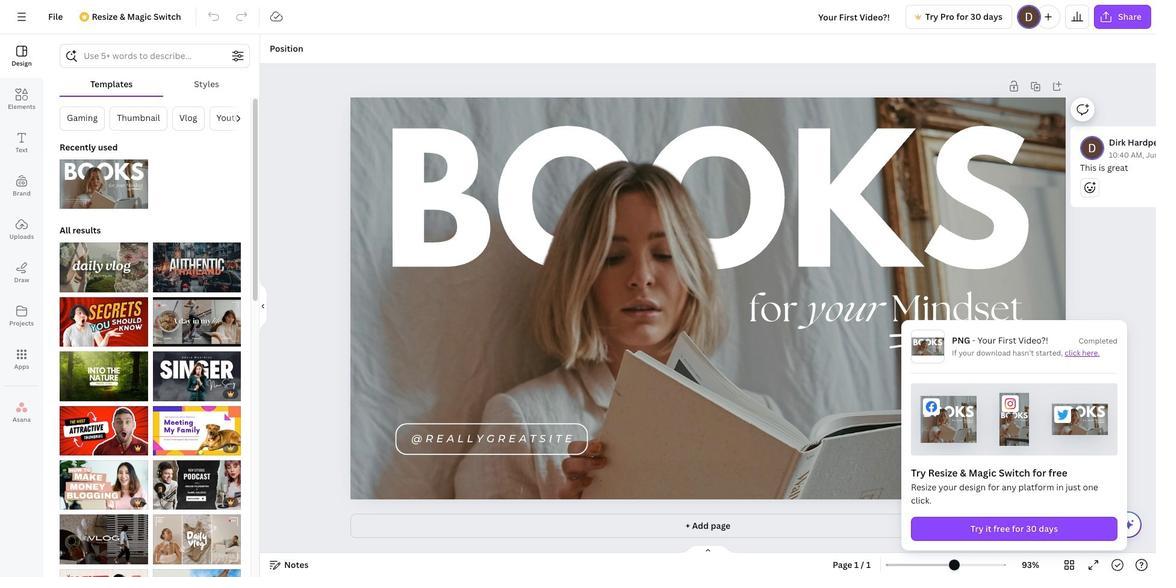 Task type: locate. For each thing, give the bounding box(es) containing it.
green white minimalistic simple collage  daily vlog youtube thumbnail group
[[60, 236, 148, 293]]

black ripped podcast youtube thumbnail image
[[153, 461, 241, 510]]

black ripped podcast youtube thumbnail group
[[153, 461, 241, 510]]

quick actions image
[[1121, 518, 1136, 532]]

most attractive youtube thumbnail group
[[60, 406, 148, 456]]

dark modern elegant singer new song youtube thumbnail group
[[153, 352, 241, 401]]

big text how to youtube thumbnail group
[[60, 461, 148, 510]]

blue, yellow and pink shapes pets influencer youtube thumbnail set group
[[153, 406, 241, 456]]

red and black sportiveplayer of the week youtube thumbnail image
[[60, 570, 148, 578]]

dark grey minimalist photo travel youtube thumbnail image
[[153, 243, 241, 293]]

grey and black scrapbook travel youtube thumbnail image
[[153, 570, 241, 578]]

Zoom button
[[1011, 556, 1050, 575]]

green white minimalistic simple collage  daily vlog youtube thumbnail image
[[60, 243, 148, 293]]

big text how to youtube thumbnail image
[[60, 461, 148, 510]]

main menu bar
[[0, 0, 1156, 34]]

Design title text field
[[809, 5, 901, 29]]

list
[[1071, 126, 1156, 246]]

Use 5+ words to describe... search field
[[84, 45, 226, 67]]



Task type: vqa. For each thing, say whether or not it's contained in the screenshot.
beige aesthetic photo collage daily vlog youtube thumbnail
yes



Task type: describe. For each thing, give the bounding box(es) containing it.
brown minimalist lifestyle daily vlog youtube thumbnail image
[[153, 297, 241, 347]]

red colorful tips youtube thumbnail image
[[60, 297, 148, 347]]

brown and white simple vlog youtube thumbnail image
[[60, 515, 148, 565]]

grey white modern book typography mindset youtube thumbnail image
[[60, 160, 148, 209]]

hide image
[[260, 277, 267, 335]]

most attractive youtube thumbnail image
[[60, 406, 148, 456]]

side panel tab list
[[0, 34, 43, 434]]

grey white modern book typography mindset youtube thumbnail group
[[60, 152, 148, 209]]

green and white minimalist nature travel vlog youtube thumbnail image
[[60, 352, 148, 401]]

dark modern elegant singer new song youtube thumbnail image
[[153, 352, 241, 401]]

show pages image
[[679, 545, 737, 555]]

dark grey minimalist photo travel youtube thumbnail group
[[153, 236, 241, 293]]

beige aesthetic photo collage daily vlog youtube thumbnail image
[[153, 515, 241, 565]]



